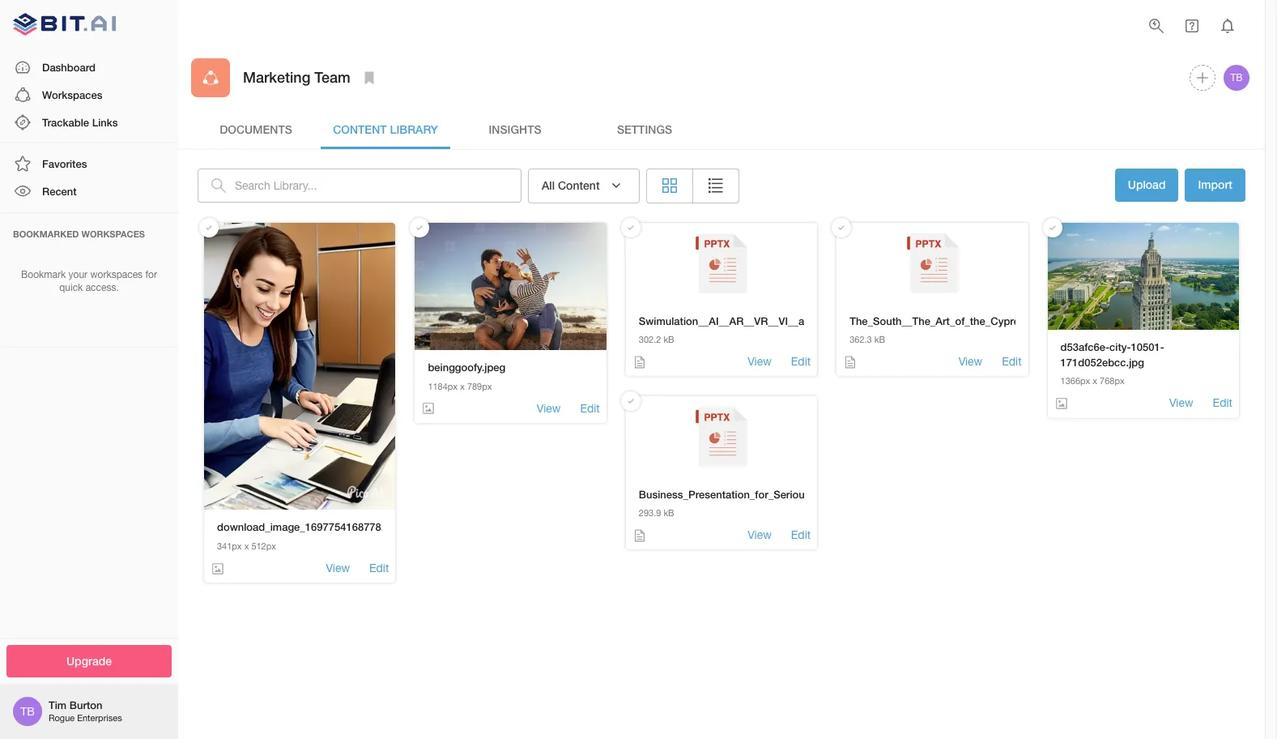 Task type: vqa. For each thing, say whether or not it's contained in the screenshot.
RippleTech
no



Task type: locate. For each thing, give the bounding box(es) containing it.
workspaces
[[42, 88, 102, 101]]

kb right the 302.2
[[664, 335, 675, 345]]

171d052ebcc.jpg
[[1061, 355, 1145, 368]]

edit link for the_south__the_art_of_the_cypress.pptx
[[1003, 354, 1022, 370]]

x left '512px'
[[244, 541, 249, 551]]

edit for business_presentation_for_serious_business.pptx
[[792, 528, 811, 541]]

x left 768px
[[1093, 376, 1098, 386]]

swimulation__ai__ar__vr__vi__and_haptic_feedback.pptx 302.2 kb
[[639, 314, 933, 345]]

x
[[1093, 376, 1098, 386], [460, 382, 465, 391], [244, 541, 249, 551]]

for
[[145, 269, 157, 280]]

1 vertical spatial content
[[558, 178, 600, 192]]

import button
[[1186, 169, 1246, 201]]

view link for swimulation__ai__ar__vr__vi__and_haptic_feedback.pptx
[[748, 354, 772, 370]]

kb for the_south__the_art_of_the_cypress.pptx
[[875, 335, 886, 345]]

0 horizontal spatial tb
[[20, 705, 35, 718]]

tim
[[49, 699, 67, 712]]

x inside beinggoofy.jpeg 1184px x 789px
[[460, 382, 465, 391]]

edit link
[[792, 354, 811, 370], [1003, 354, 1022, 370], [1214, 395, 1233, 411], [581, 401, 600, 417], [792, 527, 811, 543], [370, 561, 389, 576]]

x inside download_image_1697754168778.png 341px x 512px
[[244, 541, 249, 551]]

kb inside swimulation__ai__ar__vr__vi__and_haptic_feedback.pptx 302.2 kb
[[664, 335, 675, 345]]

edit
[[792, 355, 811, 368], [1003, 355, 1022, 368], [1214, 396, 1233, 409], [581, 402, 600, 415], [792, 528, 811, 541], [370, 561, 389, 574]]

1 horizontal spatial content
[[558, 178, 600, 192]]

kb inside business_presentation_for_serious_business.pptx 293.9 kb
[[664, 508, 675, 518]]

view link for d53afc6e-city-10501- 171d052ebcc.jpg
[[1170, 395, 1194, 411]]

the_south__the_art_of_the_cypress.pptx 362.3 kb
[[850, 314, 1056, 345]]

10501-
[[1132, 341, 1165, 354]]

settings
[[617, 122, 673, 136]]

edit for d53afc6e-city-10501- 171d052ebcc.jpg
[[1214, 396, 1233, 409]]

1 horizontal spatial tb
[[1231, 72, 1244, 83]]

view for d53afc6e-city-10501- 171d052ebcc.jpg
[[1170, 396, 1194, 409]]

view for download_image_1697754168778.png
[[326, 561, 350, 574]]

import
[[1199, 177, 1233, 191]]

tim burton rogue enterprises
[[49, 699, 122, 723]]

content right all
[[558, 178, 600, 192]]

tb
[[1231, 72, 1244, 83], [20, 705, 35, 718]]

tab list containing documents
[[191, 110, 1253, 149]]

enterprises
[[77, 713, 122, 723]]

362.3
[[850, 335, 873, 345]]

edit for download_image_1697754168778.png
[[370, 561, 389, 574]]

view link
[[748, 354, 772, 370], [959, 354, 983, 370], [1170, 395, 1194, 411], [537, 401, 561, 417], [748, 527, 772, 543], [326, 561, 350, 576]]

bookmark your workspaces for quick access.
[[21, 269, 157, 294]]

bookmark image
[[360, 68, 379, 88]]

upload button
[[1116, 169, 1179, 203], [1116, 169, 1179, 201]]

insights
[[489, 122, 542, 136]]

tb inside button
[[1231, 72, 1244, 83]]

download_image_1697754168778.png image
[[204, 222, 396, 510]]

view
[[748, 355, 772, 368], [959, 355, 983, 368], [1170, 396, 1194, 409], [537, 402, 561, 415], [748, 528, 772, 541], [326, 561, 350, 574]]

edit for swimulation__ai__ar__vr__vi__and_haptic_feedback.pptx
[[792, 355, 811, 368]]

dashboard
[[42, 60, 96, 73]]

view link for business_presentation_for_serious_business.pptx
[[748, 527, 772, 543]]

kb for business_presentation_for_serious_business.pptx
[[664, 508, 675, 518]]

view link for download_image_1697754168778.png
[[326, 561, 350, 576]]

kb right 362.3
[[875, 335, 886, 345]]

quick
[[59, 282, 83, 294]]

tab list
[[191, 110, 1253, 149]]

789px
[[467, 382, 492, 391]]

0 vertical spatial tb
[[1231, 72, 1244, 83]]

documents
[[220, 122, 292, 136]]

content down bookmark image
[[333, 122, 387, 136]]

team
[[315, 68, 351, 86]]

1 horizontal spatial x
[[460, 382, 465, 391]]

content library
[[333, 122, 438, 136]]

burton
[[70, 699, 102, 712]]

0 horizontal spatial x
[[244, 541, 249, 551]]

upgrade
[[66, 654, 112, 667]]

favorites
[[42, 157, 87, 170]]

x left 789px
[[460, 382, 465, 391]]

upgrade button
[[6, 645, 172, 677]]

kb
[[664, 335, 675, 345], [875, 335, 886, 345], [664, 508, 675, 518]]

0 horizontal spatial content
[[333, 122, 387, 136]]

2 horizontal spatial x
[[1093, 376, 1098, 386]]

access.
[[86, 282, 119, 294]]

302.2
[[639, 335, 662, 345]]

bookmark
[[21, 269, 66, 280]]

0 vertical spatial content
[[333, 122, 387, 136]]

swimulation__ai__ar__vr__vi__and_haptic_feedback.pptx
[[639, 314, 933, 327]]

workspaces
[[90, 269, 143, 280]]

x for download_image_1697754168778.png
[[244, 541, 249, 551]]

edit for the_south__the_art_of_the_cypress.pptx
[[1003, 355, 1022, 368]]

kb right 293.9
[[664, 508, 675, 518]]

view for the_south__the_art_of_the_cypress.pptx
[[959, 355, 983, 368]]

workspaces
[[81, 228, 145, 239]]

group
[[646, 169, 740, 203]]

trackable
[[42, 116, 89, 129]]

view for swimulation__ai__ar__vr__vi__and_haptic_feedback.pptx
[[748, 355, 772, 368]]

kb inside "the_south__the_art_of_the_cypress.pptx 362.3 kb"
[[875, 335, 886, 345]]

dashboard button
[[0, 53, 178, 81]]

settings link
[[580, 110, 710, 149]]

content
[[333, 122, 387, 136], [558, 178, 600, 192]]

marketing
[[243, 68, 311, 86]]



Task type: describe. For each thing, give the bounding box(es) containing it.
kb for swimulation__ai__ar__vr__vi__and_haptic_feedback.pptx
[[664, 335, 675, 345]]

512px
[[252, 541, 276, 551]]

download_image_1697754168778.png
[[217, 521, 403, 534]]

x inside d53afc6e-city-10501- 171d052ebcc.jpg 1366px x 768px
[[1093, 376, 1098, 386]]

all content
[[542, 178, 600, 192]]

library
[[390, 122, 438, 136]]

293.9
[[639, 508, 662, 518]]

edit link for business_presentation_for_serious_business.pptx
[[792, 527, 811, 543]]

edit link for beinggoofy.jpeg
[[581, 401, 600, 417]]

insights link
[[451, 110, 580, 149]]

edit for beinggoofy.jpeg
[[581, 402, 600, 415]]

city-
[[1110, 341, 1132, 354]]

d53afc6e-
[[1061, 341, 1110, 354]]

favorites button
[[0, 150, 178, 178]]

business_presentation_for_serious_business.pptx
[[639, 487, 885, 500]]

768px
[[1101, 376, 1125, 386]]

the_south__the_art_of_the_cypress.pptx
[[850, 314, 1056, 327]]

all content button
[[528, 169, 640, 203]]

workspaces button
[[0, 81, 178, 109]]

x for beinggoofy.jpeg
[[460, 382, 465, 391]]

d53afc6e city 10501 171d052ebcc.jpg image
[[1048, 222, 1240, 330]]

edit link for swimulation__ai__ar__vr__vi__and_haptic_feedback.pptx
[[792, 354, 811, 370]]

view for business_presentation_for_serious_business.pptx
[[748, 528, 772, 541]]

1366px
[[1061, 376, 1091, 386]]

view link for beinggoofy.jpeg
[[537, 401, 561, 417]]

bookmarked
[[13, 228, 79, 239]]

content library link
[[321, 110, 451, 149]]

recent button
[[0, 178, 178, 205]]

view link for the_south__the_art_of_the_cypress.pptx
[[959, 354, 983, 370]]

beinggoofy.jpeg
[[428, 361, 506, 374]]

341px
[[217, 541, 242, 551]]

d53afc6e-city-10501- 171d052ebcc.jpg 1366px x 768px
[[1061, 341, 1165, 386]]

view for beinggoofy.jpeg
[[537, 402, 561, 415]]

rogue
[[49, 713, 75, 723]]

content inside button
[[558, 178, 600, 192]]

beinggoofy.jpeg image
[[415, 222, 607, 350]]

Search Library... search field
[[235, 169, 522, 202]]

recent
[[42, 185, 77, 198]]

bookmarked workspaces
[[13, 228, 145, 239]]

download_image_1697754168778.png 341px x 512px
[[217, 521, 403, 551]]

your
[[69, 269, 88, 280]]

documents link
[[191, 110, 321, 149]]

all
[[542, 178, 555, 192]]

1 vertical spatial tb
[[20, 705, 35, 718]]

beinggoofy.jpeg 1184px x 789px
[[428, 361, 506, 391]]

1184px
[[428, 382, 458, 391]]

upload
[[1129, 177, 1167, 191]]

trackable links button
[[0, 109, 178, 136]]

business_presentation_for_serious_business.pptx 293.9 kb
[[639, 487, 885, 518]]

tb button
[[1222, 62, 1253, 93]]

links
[[92, 116, 118, 129]]

marketing team
[[243, 68, 351, 86]]

edit link for download_image_1697754168778.png
[[370, 561, 389, 576]]

trackable links
[[42, 116, 118, 129]]

edit link for d53afc6e-city-10501- 171d052ebcc.jpg
[[1214, 395, 1233, 411]]



